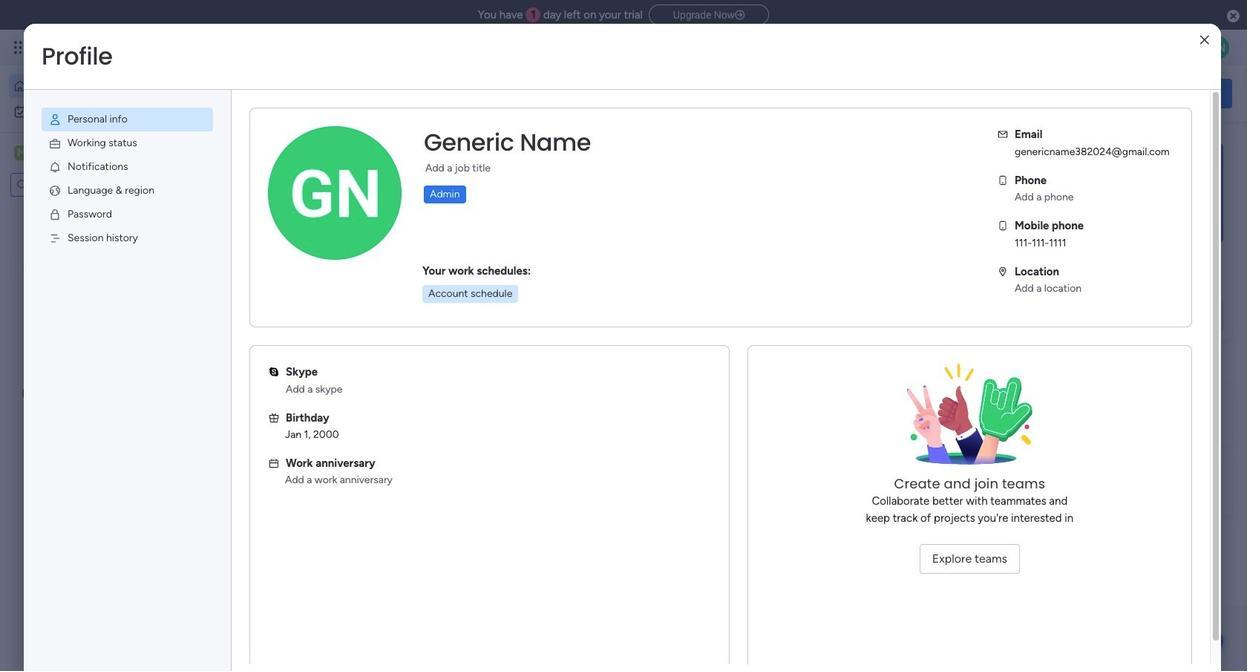 Task type: describe. For each thing, give the bounding box(es) containing it.
working status image
[[48, 137, 62, 150]]

language & region image
[[48, 184, 62, 197]]

6 menu item from the top
[[42, 226, 213, 250]]

Search in workspace field
[[31, 176, 106, 193]]

v2 user feedback image
[[1022, 85, 1033, 102]]

5 menu item from the top
[[42, 203, 213, 226]]

personal info image
[[48, 113, 62, 126]]

1 option from the top
[[9, 74, 180, 98]]

password image
[[48, 208, 62, 221]]

4 menu item from the top
[[42, 179, 213, 203]]

public board image
[[248, 301, 264, 317]]

close image
[[1200, 35, 1209, 46]]

generic name image
[[1206, 36, 1229, 59]]

1 menu item from the top
[[42, 108, 213, 131]]

public board image
[[493, 301, 509, 317]]

3 menu item from the top
[[42, 155, 213, 179]]

templates image image
[[1023, 142, 1219, 244]]

dapulse close image
[[1227, 9, 1240, 24]]

dapulse rightstroke image
[[735, 10, 745, 21]]

notifications image
[[48, 160, 62, 174]]

session history image
[[48, 232, 62, 245]]

workspace selection element
[[14, 144, 124, 163]]

2 menu item from the top
[[42, 131, 213, 155]]

select product image
[[13, 40, 28, 55]]



Task type: locate. For each thing, give the bounding box(es) containing it.
component image
[[248, 324, 261, 337], [493, 324, 507, 337]]

option up personal info icon
[[9, 74, 180, 98]]

component image for public board icon on the top left
[[248, 324, 261, 337]]

v2 bolt switch image
[[1137, 85, 1146, 101]]

quick search results list box
[[229, 169, 974, 365]]

component image down public board icon on the top left
[[248, 324, 261, 337]]

0 horizontal spatial component image
[[248, 324, 261, 337]]

menu item
[[42, 108, 213, 131], [42, 131, 213, 155], [42, 155, 213, 179], [42, 179, 213, 203], [42, 203, 213, 226], [42, 226, 213, 250]]

close my workspaces image
[[229, 433, 247, 451]]

1 vertical spatial option
[[9, 99, 180, 123]]

2 component image from the left
[[493, 324, 507, 337]]

menu menu
[[24, 90, 231, 268]]

option
[[9, 74, 180, 98], [9, 99, 180, 123]]

0 vertical spatial option
[[9, 74, 180, 98]]

1 horizontal spatial component image
[[493, 324, 507, 337]]

add to favorites image
[[443, 301, 458, 316]]

component image down public board image
[[493, 324, 507, 337]]

no teams image
[[896, 364, 1044, 475]]

1 component image from the left
[[248, 324, 261, 337]]

workspace image
[[14, 145, 29, 161]]

close recently visited image
[[229, 151, 247, 169]]

getting started element
[[1010, 384, 1232, 444]]

2 option from the top
[[9, 99, 180, 123]]

open update feed (inbox) image
[[229, 383, 247, 401]]

workspace image
[[254, 478, 290, 513]]

option up workspace selection element
[[9, 99, 180, 123]]

clear search image
[[108, 177, 122, 192]]

component image for public board image
[[493, 324, 507, 337]]

None field
[[420, 127, 595, 158]]



Task type: vqa. For each thing, say whether or not it's contained in the screenshot.
4th menu item from the top of the Menu menu
yes



